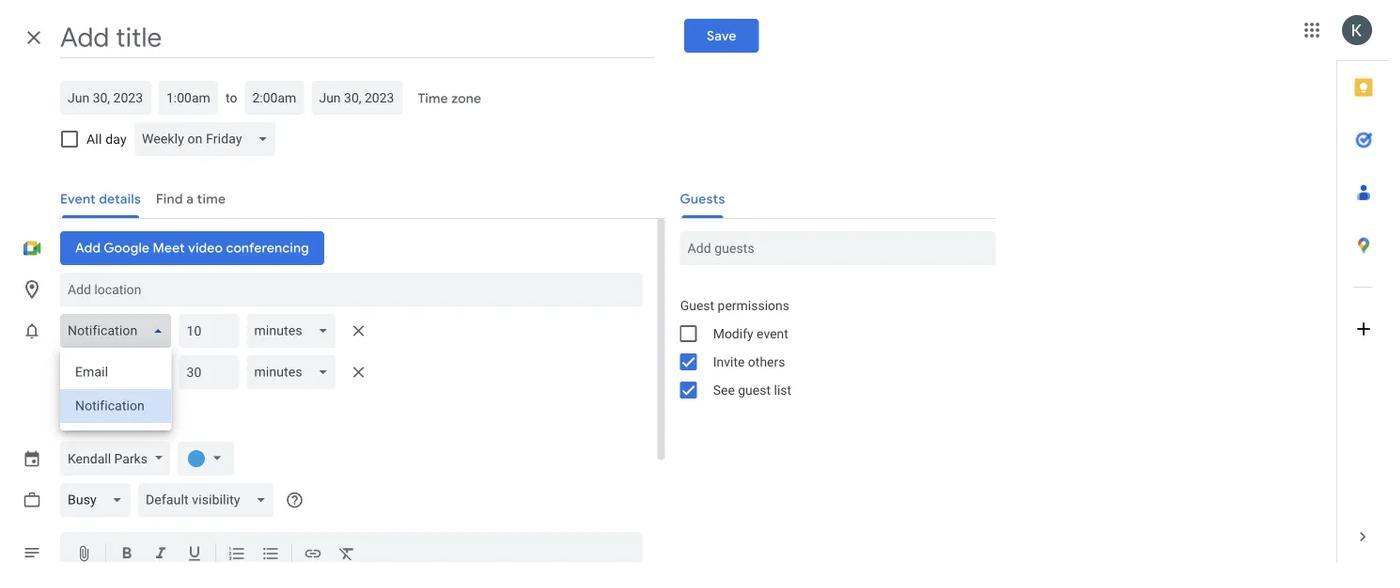 Task type: vqa. For each thing, say whether or not it's contained in the screenshot.
23 on the left top of page
no



Task type: describe. For each thing, give the bounding box(es) containing it.
minutes in advance for notification number field for '10 minutes before' 'element'
[[186, 314, 232, 348]]

underline image
[[185, 544, 204, 563]]

guest permissions
[[680, 297, 790, 313]]

day
[[105, 131, 127, 147]]

kendall
[[68, 451, 111, 466]]

guest
[[738, 382, 771, 398]]

save button
[[684, 19, 759, 53]]

italic image
[[151, 544, 170, 563]]

minutes in advance for notification number field for 30 minutes before element
[[186, 355, 232, 389]]

bold image
[[117, 544, 136, 563]]

add notification button
[[53, 393, 169, 438]]

modify
[[713, 326, 754, 341]]

30 minutes before element
[[60, 352, 374, 393]]

add
[[60, 407, 86, 423]]

list
[[774, 382, 792, 398]]

add notification
[[60, 407, 161, 423]]

insert link image
[[304, 544, 322, 563]]

numbered list image
[[227, 544, 246, 563]]

all day
[[86, 131, 127, 147]]

time zone button
[[410, 82, 489, 116]]

modify event
[[713, 326, 788, 341]]

all
[[86, 131, 102, 147]]



Task type: locate. For each thing, give the bounding box(es) containing it.
event
[[757, 326, 788, 341]]

Minutes in advance for notification number field
[[186, 314, 232, 348], [186, 355, 232, 389]]

End date text field
[[319, 86, 395, 109]]

tab list
[[1338, 61, 1389, 510]]

formatting options toolbar
[[60, 532, 643, 563]]

1 minutes in advance for notification number field from the top
[[186, 314, 232, 348]]

time
[[418, 90, 448, 107]]

notification method list box
[[60, 348, 171, 430]]

Start time text field
[[166, 86, 211, 109]]

permissions
[[718, 297, 790, 313]]

bulleted list image
[[261, 544, 280, 563]]

10 minutes before element
[[60, 310, 374, 430]]

remove formatting image
[[337, 544, 356, 563]]

time zone
[[418, 90, 481, 107]]

Location text field
[[68, 273, 635, 306]]

notifications element
[[60, 310, 374, 430]]

group containing guest permissions
[[665, 291, 996, 404]]

2 minutes in advance for notification number field from the top
[[186, 355, 232, 389]]

save
[[707, 27, 737, 44]]

minutes in advance for notification number field inside '10 minutes before' 'element'
[[186, 314, 232, 348]]

group
[[665, 291, 996, 404]]

Guests text field
[[688, 231, 989, 265]]

Title text field
[[60, 17, 654, 58]]

invite others
[[713, 354, 785, 369]]

None field
[[134, 122, 283, 156], [60, 314, 179, 348], [247, 314, 344, 348], [247, 355, 344, 389], [60, 483, 138, 517], [138, 483, 281, 517], [134, 122, 283, 156], [60, 314, 179, 348], [247, 314, 344, 348], [247, 355, 344, 389], [60, 483, 138, 517], [138, 483, 281, 517]]

End time text field
[[252, 86, 296, 109]]

parks
[[114, 451, 148, 466]]

0 vertical spatial minutes in advance for notification number field
[[186, 314, 232, 348]]

invite
[[713, 354, 745, 369]]

kendall parks
[[68, 451, 148, 466]]

option
[[60, 355, 171, 389]]

1 vertical spatial minutes in advance for notification number field
[[186, 355, 232, 389]]

others
[[748, 354, 785, 369]]

see guest list
[[713, 382, 792, 398]]

notification option
[[60, 389, 171, 423]]

notification
[[89, 407, 161, 423]]

guest
[[680, 297, 714, 313]]

Start date text field
[[68, 86, 144, 109]]

zone
[[451, 90, 481, 107]]

to
[[226, 90, 237, 105]]

minutes in advance for notification number field inside 30 minutes before element
[[186, 355, 232, 389]]

see
[[713, 382, 735, 398]]



